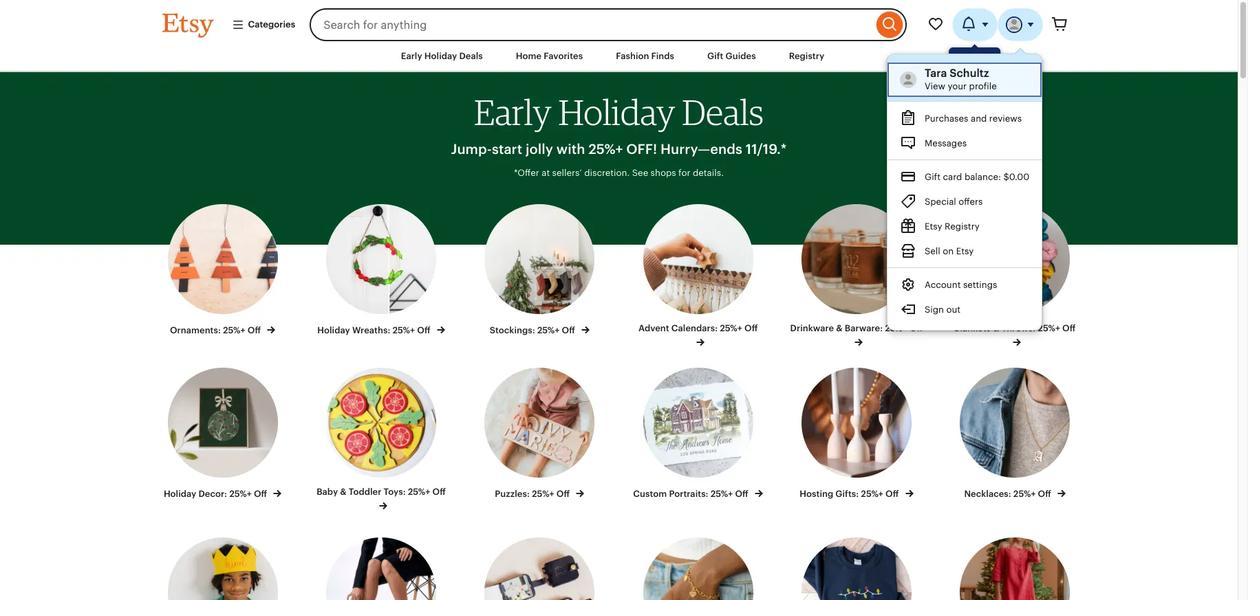 Task type: locate. For each thing, give the bounding box(es) containing it.
1 vertical spatial gift
[[925, 172, 941, 182]]

off right necklaces:
[[1038, 489, 1052, 500]]

tara
[[925, 67, 947, 80]]

25%+ right stockings:
[[537, 326, 560, 336]]

jump-start jolly with 25%+ off! hurry—ends 11/19.*
[[451, 142, 787, 157]]

deals up "hurry—ends"
[[682, 91, 764, 134]]

gift left card
[[925, 172, 941, 182]]

off right 'wreaths:' at the bottom
[[417, 326, 431, 336]]

gift
[[707, 51, 724, 61], [925, 172, 941, 182]]

view your profile element
[[925, 67, 1030, 81]]

Search for anything text field
[[310, 8, 873, 41]]

0 horizontal spatial deals
[[459, 51, 483, 61]]

sign out
[[925, 305, 961, 315]]

sellers'
[[552, 168, 582, 178]]

off inside "link"
[[254, 489, 267, 500]]

gifts:
[[836, 489, 859, 500]]

toddler
[[349, 487, 382, 498]]

calendars:
[[671, 324, 718, 334]]

25%+
[[589, 142, 623, 157], [720, 324, 742, 334], [885, 324, 908, 334], [1038, 324, 1060, 334], [223, 326, 245, 336], [393, 326, 415, 336], [537, 326, 560, 336], [408, 487, 430, 498], [229, 489, 252, 500], [532, 489, 554, 500], [711, 489, 733, 500], [861, 489, 884, 500], [1014, 489, 1036, 500]]

None search field
[[310, 8, 907, 41]]

0 horizontal spatial gift
[[707, 51, 724, 61]]

home favorites link
[[506, 44, 593, 69]]

0 horizontal spatial registry
[[789, 51, 825, 61]]

schultz
[[950, 67, 990, 80]]

off right decor:
[[254, 489, 267, 500]]

registry up sell on etsy link
[[945, 221, 980, 232]]

& left barware:
[[836, 324, 843, 334]]

decor:
[[199, 489, 227, 500]]

off inside 'link'
[[886, 489, 899, 500]]

fashion
[[616, 51, 649, 61]]

menu bar
[[137, 41, 1101, 72]]

registry right the guides
[[789, 51, 825, 61]]

reviews
[[990, 113, 1022, 124]]

25%+ right the puzzles:
[[532, 489, 554, 500]]

fashion finds
[[616, 51, 674, 61]]

tara schultz's avatar image left the view
[[900, 72, 917, 88]]

special offers link
[[888, 189, 1042, 214]]

etsy up 'sell'
[[925, 221, 943, 232]]

off right calendars:
[[745, 324, 758, 334]]

gift inside the "tara schultz" banner
[[925, 172, 941, 182]]

25%+ right portraits:
[[711, 489, 733, 500]]

special
[[925, 197, 957, 207]]

off right toys:
[[432, 487, 446, 498]]

0 vertical spatial gift
[[707, 51, 724, 61]]

stockings:
[[490, 326, 535, 336]]

home
[[516, 51, 542, 61]]

holiday decor: 25%+ off link
[[156, 368, 290, 501]]

0 vertical spatial early holiday deals
[[401, 51, 483, 61]]

1 vertical spatial early holiday deals
[[474, 91, 764, 134]]

1 vertical spatial registry
[[945, 221, 980, 232]]

holiday inside 'menu bar'
[[424, 51, 457, 61]]

hosting gifts: 25%+ off link
[[790, 368, 924, 501]]

0 vertical spatial early
[[401, 51, 422, 61]]

gift left the guides
[[707, 51, 724, 61]]

barware:
[[845, 324, 883, 334]]

sell on etsy
[[925, 246, 974, 257]]

0 horizontal spatial etsy
[[925, 221, 943, 232]]

jump-
[[451, 142, 492, 157]]

off right throws:
[[1063, 324, 1076, 334]]

25%+ inside 'link'
[[861, 489, 884, 500]]

gift guides
[[707, 51, 756, 61]]

custom portraits: 25%+ off link
[[631, 368, 765, 501]]

1 vertical spatial tara schultz's avatar image
[[900, 72, 917, 88]]

1 vertical spatial etsy
[[956, 246, 974, 257]]

gift for gift guides
[[707, 51, 724, 61]]

guides
[[726, 51, 756, 61]]

on
[[943, 246, 954, 257]]

25%+ inside "link"
[[229, 489, 252, 500]]

25%+ right "ornaments:"
[[223, 326, 245, 336]]

drinkware & barware: 25%+ off
[[790, 324, 923, 334]]

registry inside 'menu bar'
[[789, 51, 825, 61]]

& right baby at the left bottom
[[340, 487, 347, 498]]

off right gifts:
[[886, 489, 899, 500]]

messages link
[[888, 131, 1042, 156]]

advent calendars: 25%+ off link
[[631, 205, 765, 350]]

early
[[401, 51, 422, 61], [474, 91, 551, 134]]

tara schultz's avatar image up view your profile element
[[1006, 17, 1022, 33]]

fashion finds link
[[606, 44, 685, 69]]

holiday inside 'link'
[[317, 326, 350, 336]]

0 horizontal spatial tara schultz's avatar image
[[900, 72, 917, 88]]

sell on etsy link
[[888, 239, 1042, 264]]

baby
[[317, 487, 338, 498]]

sign out link
[[888, 297, 1042, 322]]

25%+ right calendars:
[[720, 324, 742, 334]]

start
[[492, 142, 522, 157]]

shops
[[651, 168, 676, 178]]

2 horizontal spatial &
[[993, 324, 1000, 334]]

early inside 'menu bar'
[[401, 51, 422, 61]]

balance:
[[965, 172, 1001, 182]]

off right stockings:
[[562, 326, 575, 336]]

tara schultz's avatar image
[[1006, 17, 1022, 33], [900, 72, 917, 88]]

25%+ right gifts:
[[861, 489, 884, 500]]

1 vertical spatial early
[[474, 91, 551, 134]]

0 horizontal spatial early
[[401, 51, 422, 61]]

25%+ right 'wreaths:' at the bottom
[[393, 326, 415, 336]]

0 vertical spatial registry
[[789, 51, 825, 61]]

etsy right the on
[[956, 246, 974, 257]]

0 vertical spatial etsy
[[925, 221, 943, 232]]

at
[[542, 168, 550, 178]]

for
[[679, 168, 691, 178]]

holiday wreaths: 25%+ off link
[[314, 205, 448, 337]]

1 horizontal spatial &
[[836, 324, 843, 334]]

1 horizontal spatial etsy
[[956, 246, 974, 257]]

1 horizontal spatial registry
[[945, 221, 980, 232]]

25%+ right toys:
[[408, 487, 430, 498]]

*offer
[[514, 168, 539, 178]]

portraits:
[[669, 489, 708, 500]]

holiday
[[424, 51, 457, 61], [558, 91, 675, 134], [317, 326, 350, 336], [164, 489, 196, 500]]

0 horizontal spatial &
[[340, 487, 347, 498]]

stockings: 25%+ off
[[490, 326, 577, 336]]

blankets & throws: 25%+ off
[[955, 324, 1076, 334]]

early holiday deals
[[401, 51, 483, 61], [474, 91, 764, 134]]

purchases
[[925, 113, 969, 124]]

1 horizontal spatial early
[[474, 91, 551, 134]]

1 vertical spatial deals
[[682, 91, 764, 134]]

baby & toddler toys: 25%+ off link
[[314, 368, 448, 513]]

0 vertical spatial tara schultz's avatar image
[[1006, 17, 1022, 33]]

deals
[[459, 51, 483, 61], [682, 91, 764, 134]]

purchases and reviews
[[925, 113, 1022, 124]]

gift inside 'menu bar'
[[707, 51, 724, 61]]

finds
[[651, 51, 674, 61]]

holiday inside "link"
[[164, 489, 196, 500]]

deals left the home
[[459, 51, 483, 61]]

advent calendars: 25%+ off
[[639, 324, 758, 334]]

0 vertical spatial deals
[[459, 51, 483, 61]]

view
[[925, 81, 946, 92]]

necklaces: 25%+ off link
[[948, 368, 1082, 501]]

&
[[836, 324, 843, 334], [993, 324, 1000, 334], [340, 487, 347, 498]]

with
[[557, 142, 585, 157]]

& left throws:
[[993, 324, 1000, 334]]

25%+ right decor:
[[229, 489, 252, 500]]

jolly
[[526, 142, 553, 157]]

1 horizontal spatial deals
[[682, 91, 764, 134]]

1 horizontal spatial gift
[[925, 172, 941, 182]]

home favorites
[[516, 51, 583, 61]]

messages
[[925, 138, 967, 148]]



Task type: vqa. For each thing, say whether or not it's contained in the screenshot.
the bottom 'really'
no



Task type: describe. For each thing, give the bounding box(es) containing it.
none search field inside the "tara schultz" banner
[[310, 8, 907, 41]]

favorites
[[544, 51, 583, 61]]

custom portraits: 25%+ off
[[633, 489, 751, 500]]

sell
[[925, 246, 941, 257]]

account settings
[[925, 280, 998, 290]]

early holiday deals main content
[[0, 72, 1238, 601]]

*offer at sellers' discretion. see shops for details.
[[514, 168, 724, 178]]

off right portraits:
[[735, 489, 749, 500]]

off right "ornaments:"
[[248, 326, 261, 336]]

early holiday deals inside 'menu bar'
[[401, 51, 483, 61]]

advent
[[639, 324, 669, 334]]

wreaths:
[[352, 326, 390, 336]]

holiday decor: 25%+ off
[[164, 489, 269, 500]]

blankets
[[955, 324, 991, 334]]

puzzles:
[[495, 489, 530, 500]]

deals inside 'menu bar'
[[459, 51, 483, 61]]

& for throws:
[[993, 324, 1000, 334]]

0.00
[[1009, 172, 1030, 182]]

ornaments:
[[170, 326, 221, 336]]

custom
[[633, 489, 667, 500]]

25%+ up discretion.
[[589, 142, 623, 157]]

early inside main content
[[474, 91, 551, 134]]

gift guides link
[[697, 44, 766, 69]]

deals inside main content
[[682, 91, 764, 134]]

25%+ right throws:
[[1038, 324, 1060, 334]]

drinkware & barware: 25%+ off link
[[790, 205, 924, 350]]

special offers
[[925, 197, 983, 207]]

off down sign out link
[[910, 324, 923, 334]]

throws:
[[1002, 324, 1036, 334]]

sign
[[925, 305, 944, 315]]

categories button
[[221, 12, 306, 37]]

menu bar containing early holiday deals
[[137, 41, 1101, 72]]

holiday wreaths: 25%+ off
[[317, 326, 433, 336]]

stockings: 25%+ off link
[[473, 205, 607, 337]]

etsy registry link
[[888, 214, 1042, 239]]

25%+ inside 'link'
[[393, 326, 415, 336]]

ornaments: 25%+ off
[[170, 326, 263, 336]]

settings
[[963, 280, 998, 290]]

& for barware:
[[836, 324, 843, 334]]

baby & toddler toys: 25%+ off
[[317, 487, 446, 498]]

gift card balance: $ 0.00
[[925, 172, 1030, 182]]

25%+ right necklaces:
[[1014, 489, 1036, 500]]

1 horizontal spatial tara schultz's avatar image
[[1006, 17, 1022, 33]]

out
[[947, 305, 961, 315]]

drinkware
[[790, 324, 834, 334]]

off!
[[626, 142, 657, 157]]

account
[[925, 280, 961, 290]]

necklaces: 25%+ off
[[964, 489, 1054, 500]]

tara schultz banner
[[137, 0, 1101, 331]]

toys:
[[384, 487, 406, 498]]

purchases and reviews link
[[888, 106, 1042, 131]]

registry inside the "tara schultz" banner
[[945, 221, 980, 232]]

profile
[[969, 81, 997, 92]]

hosting gifts: 25%+ off
[[800, 489, 901, 500]]

etsy registry
[[925, 221, 980, 232]]

tara schultz view your profile
[[925, 67, 997, 92]]

ornaments: 25%+ off link
[[156, 205, 290, 337]]

account settings link
[[888, 273, 1042, 297]]

card
[[943, 172, 962, 182]]

& for toddler
[[340, 487, 347, 498]]

categories
[[248, 19, 295, 30]]

hurry—ends
[[661, 142, 742, 157]]

early holiday deals inside main content
[[474, 91, 764, 134]]

$
[[1004, 172, 1009, 182]]

early holiday deals link
[[391, 44, 493, 69]]

registry link
[[779, 44, 835, 69]]

puzzles: 25%+ off link
[[473, 368, 607, 501]]

25%+ right barware:
[[885, 324, 908, 334]]

offers
[[959, 197, 983, 207]]

puzzles: 25%+ off
[[495, 489, 572, 500]]

off right the puzzles:
[[557, 489, 570, 500]]

discretion.
[[584, 168, 630, 178]]

off inside 'link'
[[417, 326, 431, 336]]

your
[[948, 81, 967, 92]]

see
[[632, 168, 648, 178]]

necklaces:
[[964, 489, 1011, 500]]

gift for gift card balance: $ 0.00
[[925, 172, 941, 182]]

11/19.*
[[746, 142, 787, 157]]

details.
[[693, 168, 724, 178]]

blankets & throws: 25%+ off link
[[948, 205, 1082, 350]]

and
[[971, 113, 987, 124]]



